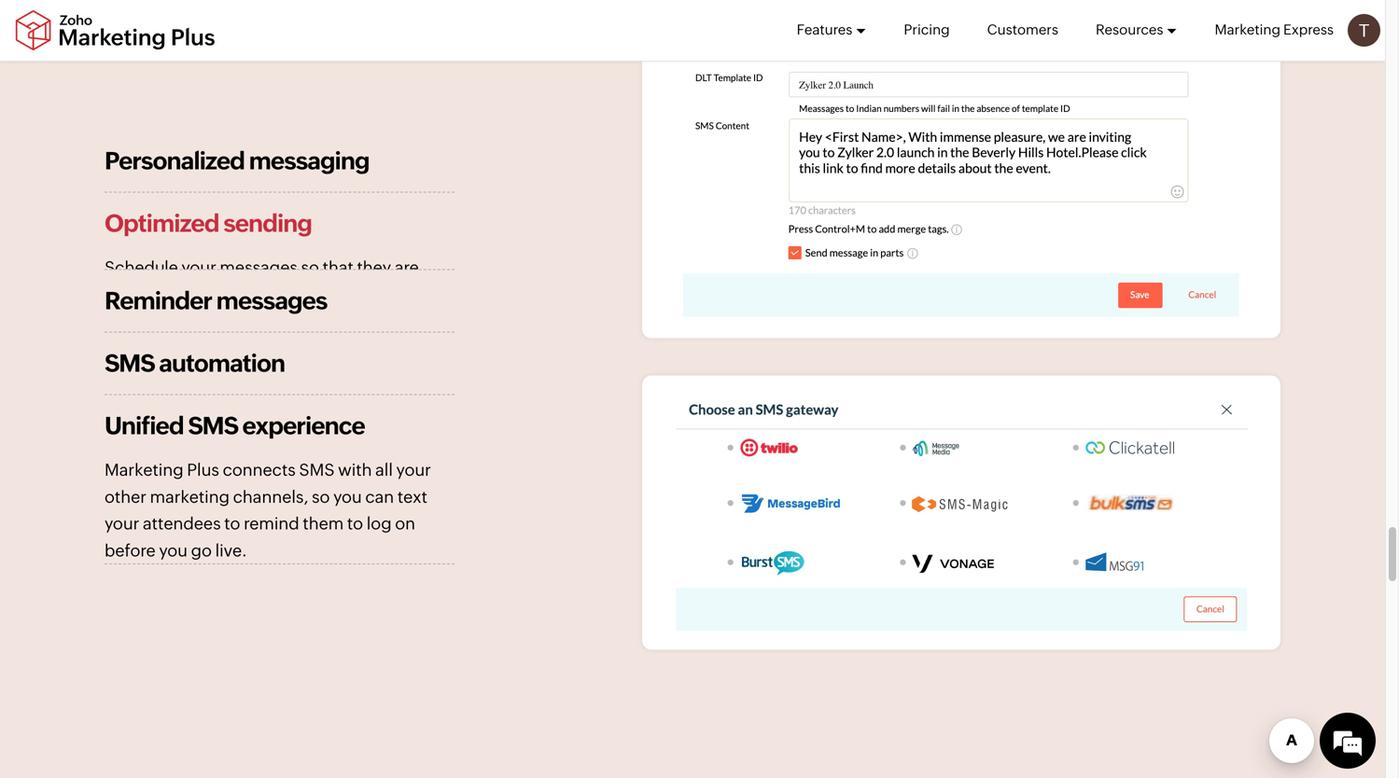 Task type: describe. For each thing, give the bounding box(es) containing it.
features
[[797, 21, 853, 38]]

automation
[[159, 360, 285, 387]]

they
[[357, 259, 391, 278]]

1 vertical spatial you
[[333, 498, 362, 517]]

unified
[[105, 422, 184, 450]]

channels,
[[233, 498, 308, 517]]

schedule your messages so that they are delivered on the day and time when you usually see more opens and clicks.
[[105, 259, 419, 332]]

optimized sending
[[105, 211, 312, 238]]

delivered
[[105, 286, 177, 305]]

clicks.
[[322, 313, 372, 332]]

with
[[338, 471, 372, 490]]

2 vertical spatial your
[[105, 524, 139, 544]]

marketing express
[[1215, 21, 1334, 38]]

0 horizontal spatial you
[[159, 551, 188, 570]]

1 vertical spatial messages
[[216, 297, 327, 325]]

reminder messages
[[105, 297, 327, 325]]

pricing
[[904, 21, 950, 38]]

0 vertical spatial and
[[265, 286, 295, 305]]

sms inside marketing plus connects sms with all your other marketing channels, so you can text your attendees to remind them to log on before you go live.
[[299, 471, 335, 490]]

zoho marketingplus logo image
[[14, 10, 217, 51]]

the
[[204, 286, 230, 305]]

before
[[105, 551, 156, 570]]

2 to from the left
[[347, 524, 363, 544]]

so inside marketing plus connects sms with all your other marketing channels, so you can text your attendees to remind them to log on before you go live.
[[312, 498, 330, 517]]

1 to from the left
[[224, 524, 240, 544]]

2 horizontal spatial your
[[396, 471, 431, 490]]

attendees
[[143, 524, 221, 544]]

day
[[233, 286, 262, 305]]

your inside schedule your messages so that they are delivered on the day and time when you usually see more opens and clicks.
[[182, 259, 216, 278]]

terry turtle image
[[1348, 14, 1381, 47]]

them
[[303, 524, 344, 544]]

resources
[[1096, 21, 1164, 38]]

on inside marketing plus connects sms with all your other marketing channels, so you can text your attendees to remind them to log on before you go live.
[[395, 524, 415, 544]]

marketing for marketing express
[[1215, 21, 1281, 38]]

log
[[367, 524, 392, 544]]

express
[[1284, 21, 1334, 38]]

when
[[337, 286, 380, 305]]

pricing link
[[904, 0, 950, 60]]

1 sms marketing image from the top
[[642, 8, 1281, 338]]

can
[[365, 498, 394, 517]]

marketing
[[150, 498, 230, 517]]



Task type: vqa. For each thing, say whether or not it's contained in the screenshot.
in-
no



Task type: locate. For each thing, give the bounding box(es) containing it.
2 vertical spatial sms
[[299, 471, 335, 490]]

1 vertical spatial sms
[[188, 422, 238, 450]]

that
[[323, 259, 354, 278]]

sms
[[105, 360, 154, 387], [188, 422, 238, 450], [299, 471, 335, 490]]

all
[[375, 471, 393, 490]]

and down time
[[289, 313, 318, 332]]

you
[[383, 286, 412, 305], [333, 498, 362, 517], [159, 551, 188, 570]]

0 vertical spatial so
[[301, 259, 319, 278]]

personalized
[[105, 148, 245, 176]]

to left log
[[347, 524, 363, 544]]

on inside schedule your messages so that they are delivered on the day and time when you usually see more opens and clicks.
[[181, 286, 201, 305]]

2 sms marketing image from the top
[[642, 376, 1281, 650]]

marketing for marketing plus connects sms with all your other marketing channels, so you can text your attendees to remind them to log on before you go live.
[[105, 471, 184, 490]]

1 vertical spatial and
[[289, 313, 318, 332]]

messaging
[[249, 148, 369, 176]]

0 vertical spatial you
[[383, 286, 412, 305]]

remind
[[244, 524, 299, 544]]

messages inside schedule your messages so that they are delivered on the day and time when you usually see more opens and clicks.
[[220, 259, 298, 278]]

1 horizontal spatial sms
[[188, 422, 238, 450]]

0 horizontal spatial to
[[224, 524, 240, 544]]

1 vertical spatial marketing
[[105, 471, 184, 490]]

other
[[105, 498, 147, 517]]

1 horizontal spatial marketing
[[1215, 21, 1281, 38]]

2 vertical spatial you
[[159, 551, 188, 570]]

usually
[[105, 313, 159, 332]]

marketing left express
[[1215, 21, 1281, 38]]

you left go
[[159, 551, 188, 570]]

unified sms experience
[[105, 422, 365, 450]]

optimized
[[105, 211, 219, 238]]

opens
[[237, 313, 285, 332]]

you inside schedule your messages so that they are delivered on the day and time when you usually see more opens and clicks.
[[383, 286, 412, 305]]

1 horizontal spatial to
[[347, 524, 363, 544]]

experience
[[242, 422, 365, 450]]

to up the live.
[[224, 524, 240, 544]]

1 vertical spatial on
[[395, 524, 415, 544]]

live.
[[215, 551, 247, 570]]

plus
[[187, 471, 219, 490]]

text
[[398, 498, 428, 517]]

0 vertical spatial sms
[[105, 360, 154, 387]]

go
[[191, 551, 212, 570]]

to
[[224, 524, 240, 544], [347, 524, 363, 544]]

your down other
[[105, 524, 139, 544]]

sms down usually on the left top of page
[[105, 360, 154, 387]]

0 horizontal spatial on
[[181, 286, 201, 305]]

and right the day
[[265, 286, 295, 305]]

you down with
[[333, 498, 362, 517]]

reminder
[[105, 297, 212, 325]]

you down are
[[383, 286, 412, 305]]

1 vertical spatial your
[[396, 471, 431, 490]]

marketing plus connects sms with all your other marketing channels, so you can text your attendees to remind them to log on before you go live.
[[105, 471, 431, 570]]

marketing up other
[[105, 471, 184, 490]]

2 horizontal spatial sms
[[299, 471, 335, 490]]

1 horizontal spatial you
[[333, 498, 362, 517]]

so up them
[[312, 498, 330, 517]]

so inside schedule your messages so that they are delivered on the day and time when you usually see more opens and clicks.
[[301, 259, 319, 278]]

sms left with
[[299, 471, 335, 490]]

0 vertical spatial on
[[181, 286, 201, 305]]

1 horizontal spatial your
[[182, 259, 216, 278]]

0 vertical spatial sms marketing image
[[642, 8, 1281, 338]]

0 vertical spatial messages
[[220, 259, 298, 278]]

1 vertical spatial so
[[312, 498, 330, 517]]

sms up plus
[[188, 422, 238, 450]]

customers
[[987, 21, 1059, 38]]

customers link
[[987, 0, 1059, 60]]

are
[[395, 259, 419, 278]]

on left the
[[181, 286, 201, 305]]

see
[[162, 313, 189, 332]]

on
[[181, 286, 201, 305], [395, 524, 415, 544]]

schedule
[[105, 259, 178, 278]]

more
[[193, 313, 233, 332]]

1 vertical spatial sms marketing image
[[642, 376, 1281, 650]]

0 vertical spatial marketing
[[1215, 21, 1281, 38]]

resources link
[[1096, 0, 1178, 60]]

marketing express link
[[1215, 0, 1334, 60]]

sms automation
[[105, 360, 285, 387]]

2 horizontal spatial you
[[383, 286, 412, 305]]

your
[[182, 259, 216, 278], [396, 471, 431, 490], [105, 524, 139, 544]]

connects
[[223, 471, 296, 490]]

and
[[265, 286, 295, 305], [289, 313, 318, 332]]

time
[[298, 286, 333, 305]]

marketing
[[1215, 21, 1281, 38], [105, 471, 184, 490]]

personalized messaging
[[105, 148, 369, 176]]

sending
[[223, 211, 312, 238]]

messages
[[220, 259, 298, 278], [216, 297, 327, 325]]

sms marketing image
[[642, 8, 1281, 338], [642, 376, 1281, 650]]

your up text
[[396, 471, 431, 490]]

0 horizontal spatial marketing
[[105, 471, 184, 490]]

features link
[[797, 0, 867, 60]]

0 horizontal spatial sms
[[105, 360, 154, 387]]

1 horizontal spatial on
[[395, 524, 415, 544]]

so up time
[[301, 259, 319, 278]]

marketing inside marketing plus connects sms with all your other marketing channels, so you can text your attendees to remind them to log on before you go live.
[[105, 471, 184, 490]]

so
[[301, 259, 319, 278], [312, 498, 330, 517]]

your up the
[[182, 259, 216, 278]]

0 vertical spatial your
[[182, 259, 216, 278]]

0 horizontal spatial your
[[105, 524, 139, 544]]

on right log
[[395, 524, 415, 544]]



